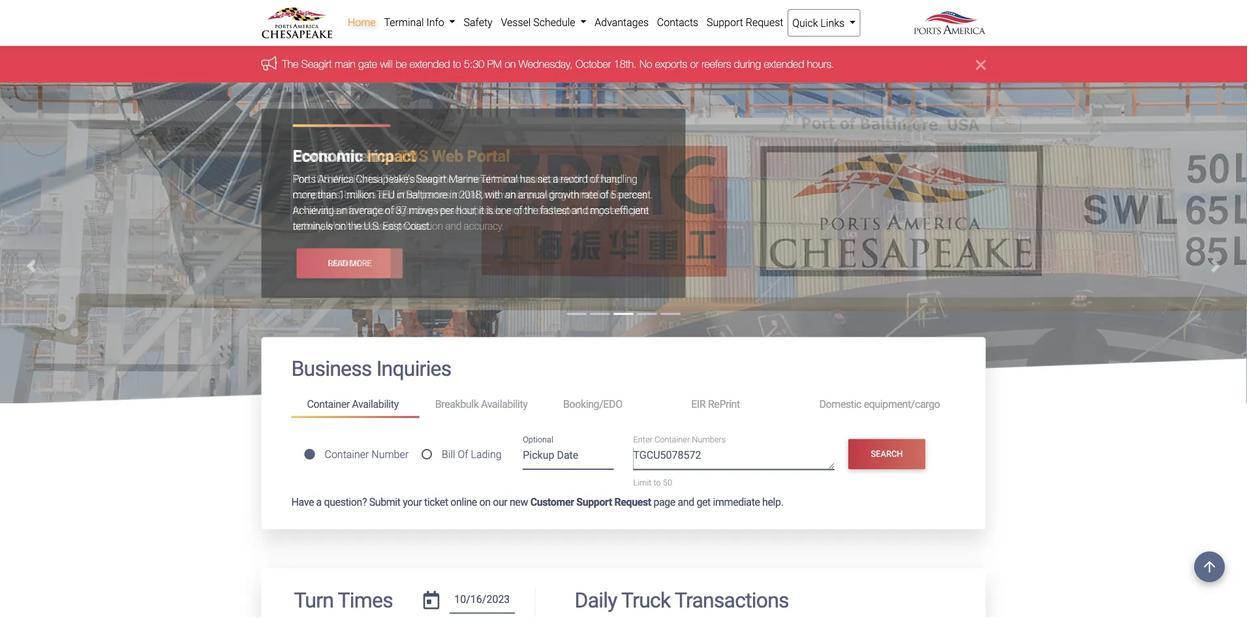 Task type: locate. For each thing, give the bounding box(es) containing it.
1 horizontal spatial an
[[505, 189, 516, 201]]

in up vessel
[[450, 189, 457, 201]]

availability for container availability
[[352, 398, 399, 410]]

1 in from the left
[[397, 189, 404, 201]]

contacts
[[657, 16, 698, 28]]

2 horizontal spatial on
[[505, 57, 516, 70]]

fastest
[[540, 204, 570, 217]]

one
[[495, 204, 511, 217]]

1 horizontal spatial the
[[440, 173, 453, 185]]

america up "chesapeake's"
[[335, 147, 394, 166]]

annual
[[518, 189, 547, 201]]

is
[[486, 204, 493, 217]]

rate
[[581, 189, 598, 201]]

portal up 'terminal'
[[467, 147, 510, 166]]

america for tos
[[335, 147, 394, 166]]

of
[[590, 173, 599, 185], [600, 189, 608, 201], [385, 204, 394, 217], [514, 204, 522, 217]]

1 horizontal spatial web
[[432, 147, 463, 166]]

eir reprint
[[691, 398, 740, 410]]

quick links
[[792, 17, 847, 29]]

container down business
[[307, 398, 350, 410]]

regarding
[[392, 204, 433, 217]]

extended right during
[[764, 57, 804, 70]]

to
[[453, 57, 461, 70], [493, 173, 501, 185], [293, 204, 301, 217], [654, 478, 661, 487]]

2 ports from the top
[[293, 173, 316, 185]]

terminal info link
[[380, 9, 460, 35]]

1 vertical spatial ports
[[293, 173, 316, 185]]

0 horizontal spatial tos
[[311, 173, 329, 185]]

0 horizontal spatial gate
[[358, 57, 377, 70]]

2 vertical spatial on
[[479, 496, 491, 508]]

1 vertical spatial immediate
[[713, 496, 760, 508]]

terminal up time,
[[480, 173, 518, 185]]

1 vertical spatial tos
[[311, 173, 329, 185]]

1 vertical spatial support
[[576, 496, 612, 508]]

1 vertical spatial seagirt
[[416, 173, 446, 185]]

ports up more
[[293, 173, 316, 185]]

request inside "link"
[[746, 16, 783, 28]]

accuracy.
[[464, 220, 504, 232]]

moves
[[409, 204, 438, 217]]

a
[[553, 173, 558, 185], [316, 496, 322, 508]]

1 vertical spatial terminal
[[480, 173, 518, 185]]

providing
[[527, 189, 566, 201]]

main
[[335, 57, 355, 70]]

times
[[338, 588, 393, 613]]

0 horizontal spatial availability
[[352, 398, 399, 410]]

request down limit on the bottom of page
[[614, 496, 651, 508]]

2 horizontal spatial the
[[524, 204, 538, 217]]

container left number
[[325, 448, 369, 461]]

ports america chesapeake's seagirt marine terminal has set a record of handling more than 1 million teu in baltimore in 2018,                         with an annual growth rate of 5 percent. achieving an average of 37 moves per hour, it is one of the fastest and most efficient terminals on the u.s. east coast.
[[293, 173, 653, 232]]

1 horizontal spatial support
[[707, 16, 743, 28]]

a right have
[[316, 496, 322, 508]]

availability inside 'link'
[[481, 398, 528, 410]]

ports up the companies,
[[293, 147, 331, 166]]

support right customer
[[576, 496, 612, 508]]

and down rate
[[572, 204, 588, 217]]

2 vertical spatial container
[[325, 448, 369, 461]]

the inside the tos web portal (twp) allows the terminal to communicate with trucking companies,                         brokers and other parties in real time, while providing immediate access to valuable                         information regarding vessel schedule, import and export cargo and gate activity, which increased production and accuracy.
[[440, 173, 453, 185]]

0 vertical spatial america
[[335, 147, 394, 166]]

the down annual
[[524, 204, 538, 217]]

Optional text field
[[523, 444, 614, 470]]

0 horizontal spatial portal
[[353, 173, 379, 185]]

0 horizontal spatial request
[[614, 496, 651, 508]]

2018,
[[459, 189, 483, 201]]

with
[[565, 173, 583, 185], [485, 189, 503, 201]]

an down the 1
[[336, 204, 347, 217]]

0 vertical spatial immediate
[[568, 189, 614, 201]]

2 vertical spatial the
[[348, 220, 361, 232]]

support inside "link"
[[707, 16, 743, 28]]

1 availability from the left
[[352, 398, 399, 410]]

availability down business inquiries
[[352, 398, 399, 410]]

million
[[347, 189, 374, 201]]

growth
[[549, 189, 579, 201]]

1 horizontal spatial with
[[565, 173, 583, 185]]

eir reprint link
[[676, 392, 804, 416]]

companies,
[[293, 189, 342, 201]]

50
[[663, 478, 672, 487]]

seagirt up baltimore
[[416, 173, 446, 185]]

the
[[282, 57, 298, 70], [293, 173, 309, 185]]

availability inside "link"
[[352, 398, 399, 410]]

1 horizontal spatial portal
[[467, 147, 510, 166]]

0 horizontal spatial seagirt
[[301, 57, 332, 70]]

1 horizontal spatial a
[[553, 173, 558, 185]]

of left 37
[[385, 204, 394, 217]]

safety
[[464, 16, 493, 28]]

enter container numbers
[[633, 435, 726, 444]]

in
[[397, 189, 404, 201], [450, 189, 457, 201], [453, 189, 460, 201]]

wednesday,
[[519, 57, 573, 70]]

request left quick
[[746, 16, 783, 28]]

the
[[440, 173, 453, 185], [524, 204, 538, 217], [348, 220, 361, 232]]

to left 50
[[654, 478, 661, 487]]

pm
[[487, 57, 502, 70]]

web up the 1
[[332, 173, 351, 185]]

with up the growth
[[565, 173, 583, 185]]

read more
[[328, 258, 371, 268]]

web inside the tos web portal (twp) allows the terminal to communicate with trucking companies,                         brokers and other parties in real time, while providing immediate access to valuable                         information regarding vessel schedule, import and export cargo and gate activity, which increased production and accuracy.
[[332, 173, 351, 185]]

coast.
[[404, 220, 431, 232]]

0 vertical spatial request
[[746, 16, 783, 28]]

a inside main content
[[316, 496, 322, 508]]

availability right breakbulk
[[481, 398, 528, 410]]

0 horizontal spatial terminal
[[384, 16, 424, 28]]

1 vertical spatial a
[[316, 496, 322, 508]]

in for impact
[[397, 189, 404, 201]]

0 horizontal spatial extended
[[410, 57, 450, 70]]

the left u.s.
[[348, 220, 361, 232]]

none text field inside main content
[[450, 588, 515, 614]]

gate left will
[[358, 57, 377, 70]]

0 vertical spatial ports
[[293, 147, 331, 166]]

import
[[506, 204, 535, 217]]

5:30
[[464, 57, 484, 70]]

1 vertical spatial with
[[485, 189, 503, 201]]

america for chesapeake's
[[318, 173, 354, 185]]

0 horizontal spatial on
[[335, 220, 346, 232]]

the up parties
[[440, 173, 453, 185]]

0 vertical spatial gate
[[358, 57, 377, 70]]

3 in from the left
[[453, 189, 460, 201]]

time,
[[480, 189, 501, 201]]

real
[[462, 189, 478, 201]]

tos up the companies,
[[311, 173, 329, 185]]

2 extended from the left
[[764, 57, 804, 70]]

and down "chesapeake's"
[[378, 189, 395, 201]]

0 vertical spatial container
[[307, 398, 350, 410]]

on left the our
[[479, 496, 491, 508]]

container inside "link"
[[307, 398, 350, 410]]

gate down percent.
[[630, 204, 648, 217]]

1 horizontal spatial gate
[[630, 204, 648, 217]]

lading
[[471, 448, 502, 461]]

1 horizontal spatial tos
[[398, 147, 428, 166]]

0 horizontal spatial a
[[316, 496, 322, 508]]

an
[[505, 189, 516, 201], [336, 204, 347, 217]]

a right set
[[553, 173, 558, 185]]

optional
[[523, 435, 553, 445]]

tos up allows
[[398, 147, 428, 166]]

set
[[538, 173, 551, 185]]

cargo
[[585, 204, 609, 217]]

immediate right get
[[713, 496, 760, 508]]

0 horizontal spatial an
[[336, 204, 347, 217]]

1 horizontal spatial request
[[746, 16, 783, 28]]

exports
[[655, 57, 687, 70]]

seagirt
[[301, 57, 332, 70], [416, 173, 446, 185]]

0 vertical spatial on
[[505, 57, 516, 70]]

read
[[328, 258, 348, 268]]

of right one
[[514, 204, 522, 217]]

gate
[[358, 57, 377, 70], [630, 204, 648, 217]]

the inside the tos web portal (twp) allows the terminal to communicate with trucking companies,                         brokers and other parties in real time, while providing immediate access to valuable                         information regarding vessel schedule, import and export cargo and gate activity, which increased production and accuracy.
[[293, 173, 309, 185]]

the up more
[[293, 173, 309, 185]]

1 ports from the top
[[293, 147, 331, 166]]

in left real
[[453, 189, 460, 201]]

on inside ports america chesapeake's seagirt marine terminal has set a record of handling more than 1 million teu in baltimore in 2018,                         with an annual growth rate of 5 percent. achieving an average of 37 moves per hour, it is one of the fastest and most efficient terminals on the u.s. east coast.
[[335, 220, 346, 232]]

america inside ports america chesapeake's seagirt marine terminal has set a record of handling more than 1 million teu in baltimore in 2018,                         with an annual growth rate of 5 percent. achieving an average of 37 moves per hour, it is one of the fastest and most efficient terminals on the u.s. east coast.
[[318, 173, 354, 185]]

than
[[318, 189, 337, 201]]

limit to 50
[[633, 478, 672, 487]]

have
[[291, 496, 314, 508]]

0 vertical spatial terminal
[[384, 16, 424, 28]]

and left get
[[678, 496, 694, 508]]

the inside alert
[[282, 57, 298, 70]]

seagirt left main
[[301, 57, 332, 70]]

equipment/cargo
[[864, 398, 940, 410]]

read more link
[[297, 248, 403, 278]]

1 vertical spatial the
[[293, 173, 309, 185]]

booking/edo link
[[548, 392, 676, 416]]

support
[[707, 16, 743, 28], [576, 496, 612, 508]]

your
[[403, 496, 422, 508]]

breakbulk availability
[[435, 398, 528, 410]]

1 horizontal spatial on
[[479, 496, 491, 508]]

2 availability from the left
[[481, 398, 528, 410]]

2 in from the left
[[450, 189, 457, 201]]

to inside main content
[[654, 478, 661, 487]]

on right pm
[[505, 57, 516, 70]]

of up rate
[[590, 173, 599, 185]]

on down valuable at the left of the page
[[335, 220, 346, 232]]

1 vertical spatial request
[[614, 496, 651, 508]]

with up the is
[[485, 189, 503, 201]]

terminal inside ports america chesapeake's seagirt marine terminal has set a record of handling more than 1 million teu in baltimore in 2018,                         with an annual growth rate of 5 percent. achieving an average of 37 moves per hour, it is one of the fastest and most efficient terminals on the u.s. east coast.
[[480, 173, 518, 185]]

and inside ports america chesapeake's seagirt marine terminal has set a record of handling more than 1 million teu in baltimore in 2018,                         with an annual growth rate of 5 percent. achieving an average of 37 moves per hour, it is one of the fastest and most efficient terminals on the u.s. east coast.
[[572, 204, 588, 217]]

0 horizontal spatial web
[[332, 173, 351, 185]]

it
[[479, 204, 484, 217]]

schedule,
[[464, 204, 504, 217]]

terminal left info
[[384, 16, 424, 28]]

with inside the tos web portal (twp) allows the terminal to communicate with trucking companies,                         brokers and other parties in real time, while providing immediate access to valuable                         information regarding vessel schedule, import and export cargo and gate activity, which increased production and accuracy.
[[565, 173, 583, 185]]

Enter Container Numbers text field
[[633, 447, 835, 469]]

terminal inside "link"
[[384, 16, 424, 28]]

0 vertical spatial a
[[553, 173, 558, 185]]

1 horizontal spatial availability
[[481, 398, 528, 410]]

more
[[293, 189, 315, 201]]

1 horizontal spatial terminal
[[480, 173, 518, 185]]

go to top image
[[1194, 551, 1225, 582]]

1 vertical spatial container
[[655, 435, 690, 444]]

0 vertical spatial an
[[505, 189, 516, 201]]

in right teu
[[397, 189, 404, 201]]

immediate up the cargo on the left top of page
[[568, 189, 614, 201]]

1 horizontal spatial extended
[[764, 57, 804, 70]]

web up marine
[[432, 147, 463, 166]]

0 vertical spatial with
[[565, 173, 583, 185]]

online
[[451, 496, 477, 508]]

1 vertical spatial america
[[318, 173, 354, 185]]

east
[[383, 220, 401, 232]]

on inside alert
[[505, 57, 516, 70]]

america up the 1
[[318, 173, 354, 185]]

the left main
[[282, 57, 298, 70]]

to inside alert
[[453, 57, 461, 70]]

ports inside ports america chesapeake's seagirt marine terminal has set a record of handling more than 1 million teu in baltimore in 2018,                         with an annual growth rate of 5 percent. achieving an average of 37 moves per hour, it is one of the fastest and most efficient terminals on the u.s. east coast.
[[293, 173, 316, 185]]

an up one
[[505, 189, 516, 201]]

web
[[432, 147, 463, 166], [332, 173, 351, 185]]

None text field
[[450, 588, 515, 614]]

portal up million
[[353, 173, 379, 185]]

calendar day image
[[423, 591, 439, 609]]

efficient
[[615, 204, 649, 217]]

in inside the tos web portal (twp) allows the terminal to communicate with trucking companies,                         brokers and other parties in real time, while providing immediate access to valuable                         information regarding vessel schedule, import and export cargo and gate activity, which increased production and accuracy.
[[453, 189, 460, 201]]

access
[[616, 189, 647, 201]]

container right "enter"
[[655, 435, 690, 444]]

1 horizontal spatial seagirt
[[416, 173, 446, 185]]

record
[[560, 173, 588, 185]]

1 vertical spatial web
[[332, 173, 351, 185]]

extended right be
[[410, 57, 450, 70]]

economic engine image
[[0, 82, 1247, 618]]

1 vertical spatial gate
[[630, 204, 648, 217]]

0 horizontal spatial support
[[576, 496, 612, 508]]

main content
[[252, 337, 996, 618]]

0 vertical spatial support
[[707, 16, 743, 28]]

0 horizontal spatial with
[[485, 189, 503, 201]]

0 vertical spatial the
[[282, 57, 298, 70]]

support up reefers
[[707, 16, 743, 28]]

impact
[[367, 147, 416, 166]]

with inside ports america chesapeake's seagirt marine terminal has set a record of handling more than 1 million teu in baltimore in 2018,                         with an annual growth rate of 5 percent. achieving an average of 37 moves per hour, it is one of the fastest and most efficient terminals on the u.s. east coast.
[[485, 189, 503, 201]]

advantages link
[[591, 9, 653, 35]]

1 vertical spatial portal
[[353, 173, 379, 185]]

booking/edo
[[563, 398, 622, 410]]

to left 5:30
[[453, 57, 461, 70]]

portal
[[467, 147, 510, 166], [353, 173, 379, 185]]

of
[[458, 448, 468, 461]]

0 horizontal spatial immediate
[[568, 189, 614, 201]]

tos inside the tos web portal (twp) allows the terminal to communicate with trucking companies,                         brokers and other parties in real time, while providing immediate access to valuable                         information regarding vessel schedule, import and export cargo and gate activity, which increased production and accuracy.
[[311, 173, 329, 185]]

0 vertical spatial seagirt
[[301, 57, 332, 70]]

container for container availability
[[307, 398, 350, 410]]

1 vertical spatial on
[[335, 220, 346, 232]]

0 vertical spatial the
[[440, 173, 453, 185]]



Task type: describe. For each thing, give the bounding box(es) containing it.
launch link
[[297, 248, 390, 278]]

turn
[[294, 588, 334, 613]]

reprint
[[708, 398, 740, 410]]

turn times
[[294, 588, 393, 613]]

daily truck transactions
[[575, 588, 789, 613]]

hours.
[[807, 57, 834, 70]]

during
[[734, 57, 761, 70]]

breakbulk
[[435, 398, 479, 410]]

vessel
[[501, 16, 531, 28]]

1 vertical spatial the
[[524, 204, 538, 217]]

1 horizontal spatial immediate
[[713, 496, 760, 508]]

the seagirt main gate will be extended to 5:30 pm on wednesday, october 18th.  no exports or reefers during extended hours. link
[[282, 57, 834, 70]]

or
[[690, 57, 699, 70]]

u.s.
[[364, 220, 380, 232]]

main content containing business inquiries
[[252, 337, 996, 618]]

while
[[503, 189, 525, 201]]

other
[[397, 189, 419, 201]]

1 vertical spatial an
[[336, 204, 347, 217]]

numbers
[[692, 435, 726, 444]]

breakbulk availability link
[[419, 392, 548, 416]]

seagirt inside alert
[[301, 57, 332, 70]]

seagirt inside ports america chesapeake's seagirt marine terminal has set a record of handling more than 1 million teu in baltimore in 2018,                         with an annual growth rate of 5 percent. achieving an average of 37 moves per hour, it is one of the fastest and most efficient terminals on the u.s. east coast.
[[416, 173, 446, 185]]

1 extended from the left
[[410, 57, 450, 70]]

the seagirt main gate will be extended to 5:30 pm on wednesday, october 18th.  no exports or reefers during extended hours.
[[282, 57, 834, 70]]

0 vertical spatial portal
[[467, 147, 510, 166]]

the seagirt main gate will be extended to 5:30 pm on wednesday, october 18th.  no exports or reefers during extended hours. alert
[[0, 46, 1247, 82]]

have a question? submit your ticket online on our new customer support request page and get immediate help.
[[291, 496, 783, 508]]

information
[[341, 204, 390, 217]]

home link
[[344, 9, 380, 35]]

eir
[[691, 398, 706, 410]]

valuable
[[303, 204, 338, 217]]

support request link
[[703, 9, 788, 35]]

a inside ports america chesapeake's seagirt marine terminal has set a record of handling more than 1 million teu in baltimore in 2018,                         with an annual growth rate of 5 percent. achieving an average of 37 moves per hour, it is one of the fastest and most efficient terminals on the u.s. east coast.
[[553, 173, 558, 185]]

the tos web portal (twp) allows the terminal to communicate with trucking companies,                         brokers and other parties in real time, while providing immediate access to valuable                         information regarding vessel schedule, import and export cargo and gate activity, which increased production and accuracy.
[[293, 173, 648, 232]]

37
[[396, 204, 407, 217]]

bullhorn image
[[261, 56, 282, 70]]

ports america tos web portal
[[293, 147, 510, 166]]

will
[[380, 57, 393, 70]]

to up time,
[[493, 173, 501, 185]]

0 horizontal spatial the
[[348, 220, 361, 232]]

in for tos web portal
[[453, 189, 460, 201]]

help.
[[762, 496, 783, 508]]

domestic
[[819, 398, 862, 410]]

of left the 5 at the top left
[[600, 189, 608, 201]]

gate inside alert
[[358, 57, 377, 70]]

schedule
[[533, 16, 575, 28]]

the for the tos web portal (twp) allows the terminal to communicate with trucking companies,                         brokers and other parties in real time, while providing immediate access to valuable                         information regarding vessel schedule, import and export cargo and gate activity, which increased production and accuracy.
[[293, 173, 309, 185]]

terminals
[[293, 220, 333, 232]]

has
[[520, 173, 535, 185]]

new
[[510, 496, 528, 508]]

and down providing
[[537, 204, 553, 217]]

percent.
[[618, 189, 653, 201]]

communicate
[[503, 173, 563, 185]]

ticket
[[424, 496, 448, 508]]

ports for ports america tos web portal
[[293, 147, 331, 166]]

terminal
[[455, 173, 490, 185]]

no
[[640, 57, 652, 70]]

portal inside the tos web portal (twp) allows the terminal to communicate with trucking companies,                         brokers and other parties in real time, while providing immediate access to valuable                         information regarding vessel schedule, import and export cargo and gate activity, which increased production and accuracy.
[[353, 173, 379, 185]]

number
[[372, 448, 409, 461]]

ports for ports america chesapeake's seagirt marine terminal has set a record of handling more than 1 million teu in baltimore in 2018,                         with an annual growth rate of 5 percent. achieving an average of 37 moves per hour, it is one of the fastest and most efficient terminals on the u.s. east coast.
[[293, 173, 316, 185]]

business inquiries
[[291, 357, 451, 381]]

baltimore
[[406, 189, 447, 201]]

search button
[[849, 439, 925, 469]]

advantages
[[595, 16, 649, 28]]

inquiries
[[376, 357, 451, 381]]

immediate inside the tos web portal (twp) allows the terminal to communicate with trucking companies,                         brokers and other parties in real time, while providing immediate access to valuable                         information regarding vessel schedule, import and export cargo and gate activity, which increased production and accuracy.
[[568, 189, 614, 201]]

marine
[[449, 173, 478, 185]]

search
[[871, 449, 903, 459]]

quick
[[792, 17, 818, 29]]

5
[[611, 189, 616, 201]]

close image
[[976, 56, 986, 72]]

info
[[426, 16, 444, 28]]

economic
[[293, 147, 363, 166]]

0 vertical spatial tos
[[398, 147, 428, 166]]

get
[[697, 496, 711, 508]]

0 vertical spatial web
[[432, 147, 463, 166]]

and down vessel
[[445, 220, 461, 232]]

bill of lading
[[442, 448, 502, 461]]

terminal info
[[384, 16, 447, 28]]

quick links link
[[788, 9, 860, 37]]

(twp)
[[381, 173, 408, 185]]

parties
[[421, 189, 450, 201]]

the for the seagirt main gate will be extended to 5:30 pm on wednesday, october 18th.  no exports or reefers during extended hours.
[[282, 57, 298, 70]]

container for container number
[[325, 448, 369, 461]]

average
[[349, 204, 383, 217]]

availability for breakbulk availability
[[481, 398, 528, 410]]

increased
[[353, 220, 395, 232]]

submit
[[369, 496, 401, 508]]

vessel
[[435, 204, 462, 217]]

gate inside the tos web portal (twp) allows the terminal to communicate with trucking companies,                         brokers and other parties in real time, while providing immediate access to valuable                         information regarding vessel schedule, import and export cargo and gate activity, which increased production and accuracy.
[[630, 204, 648, 217]]

which
[[326, 220, 351, 232]]

safety link
[[460, 9, 497, 35]]

brokers
[[344, 189, 376, 201]]

tos web portal image
[[0, 82, 1247, 618]]

domestic equipment/cargo link
[[804, 392, 956, 416]]

reefers
[[702, 57, 731, 70]]

launch
[[328, 258, 359, 268]]

customer support request link
[[530, 496, 651, 508]]

our
[[493, 496, 507, 508]]

and down the 5 at the top left
[[611, 204, 627, 217]]

hour,
[[456, 204, 477, 217]]

support inside main content
[[576, 496, 612, 508]]

container availability
[[307, 398, 399, 410]]

to down more
[[293, 204, 301, 217]]

transactions
[[675, 588, 789, 613]]

handling
[[601, 173, 637, 185]]

1
[[339, 189, 344, 201]]

economic impact
[[293, 147, 416, 166]]

container number
[[325, 448, 409, 461]]



Task type: vqa. For each thing, say whether or not it's contained in the screenshot.
Bill Of Lading
yes



